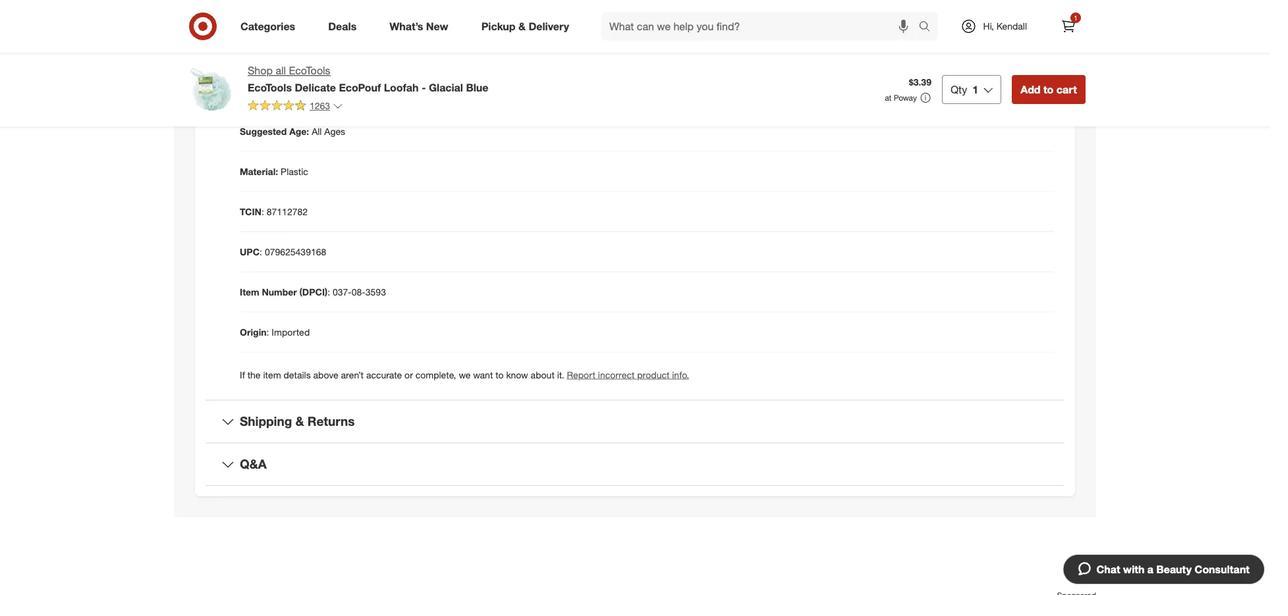 Task type: locate. For each thing, give the bounding box(es) containing it.
chat
[[1097, 564, 1121, 576]]

netting
[[779, 6, 807, 18]]

recycle.
[[880, 6, 912, 18]]

ecotools down shop
[[248, 81, 292, 94]]

037-
[[333, 286, 352, 298]]

and right the tips
[[825, 33, 841, 44]]

youtube
[[1020, 33, 1054, 44]]

1 link
[[1055, 12, 1084, 41]]

hi, kendall
[[984, 20, 1028, 32]]

blue
[[466, 81, 489, 94]]

separate
[[740, 6, 776, 18]]

What can we help you find? suggestions appear below search field
[[602, 12, 923, 41]]

what's
[[390, 20, 423, 33]]

is
[[830, 0, 837, 5]]

tutorials,
[[750, 33, 785, 44]]

shipping
[[240, 414, 292, 430]]

report
[[567, 369, 596, 381]]

pouf
[[658, 6, 677, 18]]

more
[[674, 33, 695, 44]]

item number (dpci) : 037-08-3593
[[240, 286, 386, 298]]

1 vertical spatial 1
[[973, 83, 979, 96]]

&
[[519, 20, 526, 33], [296, 414, 304, 430]]

ecotools
[[289, 64, 331, 77], [248, 81, 292, 94]]

to right want
[[496, 369, 504, 381]]

0 vertical spatial 1
[[1075, 14, 1078, 22]]

1 right kendall on the top of page
[[1075, 14, 1078, 22]]

30
[[772, 0, 782, 5]]

all
[[276, 64, 286, 77]]

our down kendall on the top of page
[[1004, 33, 1018, 44]]

search button
[[913, 12, 945, 44]]

just
[[951, 0, 966, 5]]

the
[[248, 369, 261, 381]]

1 horizontal spatial our
[[1004, 33, 1018, 44]]

visit
[[985, 33, 1002, 44]]

product
[[638, 369, 670, 381]]

pickup
[[482, 20, 516, 33]]

unravel
[[690, 6, 719, 18]]

suggested age: all ages
[[240, 126, 345, 137]]

dry.
[[693, 0, 708, 5]]

to
[[682, 0, 691, 5], [679, 6, 687, 18], [901, 33, 909, 44], [1044, 83, 1054, 96], [496, 369, 504, 381]]

video
[[725, 33, 747, 44]]

1 horizontal spatial 1
[[1075, 14, 1078, 22]]

and inside for more online video tutorials, plus tips and tricks on how to use our sponges, visit our youtube channel.
[[825, 33, 841, 44]]

days.
[[785, 0, 806, 5]]

region
[[174, 539, 1097, 596]]

: left imported
[[267, 327, 269, 338]]

ages
[[325, 126, 345, 137]]

of
[[1040, 0, 1048, 5]]

item
[[263, 369, 281, 381]]

: left 87112782
[[262, 206, 264, 218]]

hang to dry. replace every 30 days. pouf is recyclable if broken down- just snip tie in center of pouf to unravel and separate netting and ribbon, then recycle.
[[658, 0, 1048, 18]]

complete,
[[416, 369, 456, 381]]

delivery
[[529, 20, 570, 33]]

0 horizontal spatial 1
[[973, 83, 979, 96]]

info.
[[673, 369, 690, 381]]

all
[[312, 126, 322, 137]]

0 vertical spatial &
[[519, 20, 526, 33]]

about
[[531, 369, 555, 381]]

broken
[[891, 0, 920, 5]]

pickup & delivery link
[[470, 12, 586, 41]]

: left the 079625439168
[[260, 246, 262, 258]]

shop
[[248, 64, 273, 77]]

1
[[1075, 14, 1078, 22], [973, 83, 979, 96]]

above
[[313, 369, 339, 381]]

to inside button
[[1044, 83, 1054, 96]]

aren't
[[341, 369, 364, 381]]

at
[[885, 93, 892, 103]]

add to cart button
[[1013, 75, 1086, 104]]

1 right qty
[[973, 83, 979, 96]]

to left use
[[901, 33, 909, 44]]

& for pickup
[[519, 20, 526, 33]]

shipping & returns
[[240, 414, 355, 430]]

& right pickup
[[519, 20, 526, 33]]

1 horizontal spatial &
[[519, 20, 526, 33]]

and down the replace
[[722, 6, 737, 18]]

our
[[929, 33, 943, 44], [1004, 33, 1018, 44]]

deals
[[328, 20, 357, 33]]

1 vertical spatial &
[[296, 414, 304, 430]]

q&a button
[[206, 444, 1065, 486]]

down-
[[923, 0, 949, 5]]

in
[[1001, 0, 1008, 5]]

add
[[1021, 83, 1041, 96]]

replace
[[710, 0, 744, 5]]

3593
[[366, 286, 386, 298]]

& left returns
[[296, 414, 304, 430]]

2 our from the left
[[1004, 33, 1018, 44]]

to right add on the top of the page
[[1044, 83, 1054, 96]]

ecotools up delicate
[[289, 64, 331, 77]]

(dpci)
[[300, 286, 328, 298]]

loofah
[[384, 81, 419, 94]]

0 horizontal spatial &
[[296, 414, 304, 430]]

and
[[722, 6, 737, 18], [810, 6, 825, 18], [825, 33, 841, 44]]

1 vertical spatial ecotools
[[248, 81, 292, 94]]

tie
[[989, 0, 999, 5]]

tips
[[807, 33, 823, 44]]

our right use
[[929, 33, 943, 44]]

to left the 'dry.' at right
[[682, 0, 691, 5]]

& inside dropdown button
[[296, 414, 304, 430]]

beauty
[[1157, 564, 1193, 576]]

categories
[[241, 20, 295, 33]]

report incorrect product info. button
[[567, 369, 690, 382]]

to right pouf
[[679, 6, 687, 18]]

categories link
[[229, 12, 312, 41]]

0 horizontal spatial our
[[929, 33, 943, 44]]

specifications
[[240, 91, 324, 106]]



Task type: describe. For each thing, give the bounding box(es) containing it.
with
[[1124, 564, 1145, 576]]

what's new
[[390, 20, 449, 33]]

incorrect
[[598, 369, 635, 381]]

what's new link
[[379, 12, 465, 41]]

material:
[[240, 166, 278, 177]]

tricks
[[843, 33, 866, 44]]

number
[[262, 286, 297, 298]]

on
[[868, 33, 879, 44]]

item
[[240, 286, 259, 298]]

online
[[697, 33, 722, 44]]

imported
[[272, 327, 310, 338]]

: for 079625439168
[[260, 246, 262, 258]]

0 vertical spatial ecotools
[[289, 64, 331, 77]]

to inside for more online video tutorials, plus tips and tricks on how to use our sponges, visit our youtube channel.
[[901, 33, 909, 44]]

: left 037- on the left of the page
[[328, 286, 330, 298]]

material: plastic
[[240, 166, 308, 177]]

snip
[[969, 0, 986, 5]]

delicate
[[295, 81, 336, 94]]

for
[[658, 33, 671, 44]]

search
[[913, 21, 945, 34]]

shop all ecotools ecotools delicate ecopouf loofah - glacial blue
[[248, 64, 489, 94]]

upc : 079625439168
[[240, 246, 326, 258]]

87112782
[[267, 206, 308, 218]]

upc
[[240, 246, 260, 258]]

08-
[[352, 286, 366, 298]]

ribbon,
[[828, 6, 857, 18]]

image of ecotools delicate ecopouf loofah - glacial blue image
[[185, 63, 237, 116]]

or
[[405, 369, 413, 381]]

if
[[240, 369, 245, 381]]

at poway
[[885, 93, 918, 103]]

chat with a beauty consultant
[[1097, 564, 1250, 576]]

chat with a beauty consultant button
[[1064, 555, 1266, 585]]

channel.
[[658, 46, 692, 57]]

origin
[[240, 327, 267, 338]]

it.
[[557, 369, 565, 381]]

plus
[[788, 33, 805, 44]]

suggested
[[240, 126, 287, 137]]

-
[[422, 81, 426, 94]]

glacial
[[429, 81, 463, 94]]

then
[[859, 6, 877, 18]]

q&a
[[240, 457, 267, 472]]

specifications button
[[206, 78, 1065, 120]]

: for imported
[[267, 327, 269, 338]]

returns
[[308, 414, 355, 430]]

pouf
[[809, 0, 828, 5]]

we
[[459, 369, 471, 381]]

qty 1
[[951, 83, 979, 96]]

every
[[747, 0, 769, 5]]

recyclable
[[839, 0, 882, 5]]

hi,
[[984, 20, 995, 32]]

how
[[881, 33, 898, 44]]

center
[[1011, 0, 1037, 5]]

poway
[[894, 93, 918, 103]]

tcin
[[240, 206, 262, 218]]

: for 87112782
[[262, 206, 264, 218]]

new
[[426, 20, 449, 33]]

079625439168
[[265, 246, 326, 258]]

consultant
[[1195, 564, 1250, 576]]

pickup & delivery
[[482, 20, 570, 33]]

ecopouf
[[339, 81, 381, 94]]

if the item details above aren't accurate or complete, we want to know about it. report incorrect product info.
[[240, 369, 690, 381]]

cart
[[1057, 83, 1078, 96]]

shipping & returns button
[[206, 401, 1065, 443]]

1263
[[310, 100, 330, 112]]

& for shipping
[[296, 414, 304, 430]]

and down pouf
[[810, 6, 825, 18]]

a
[[1148, 564, 1154, 576]]

sponges,
[[945, 33, 983, 44]]

1263 link
[[248, 99, 344, 115]]

know
[[507, 369, 528, 381]]

plastic
[[281, 166, 308, 177]]

tcin : 87112782
[[240, 206, 308, 218]]

age:
[[290, 126, 309, 137]]

1 our from the left
[[929, 33, 943, 44]]



Task type: vqa. For each thing, say whether or not it's contained in the screenshot.
WHAT'S NEW
yes



